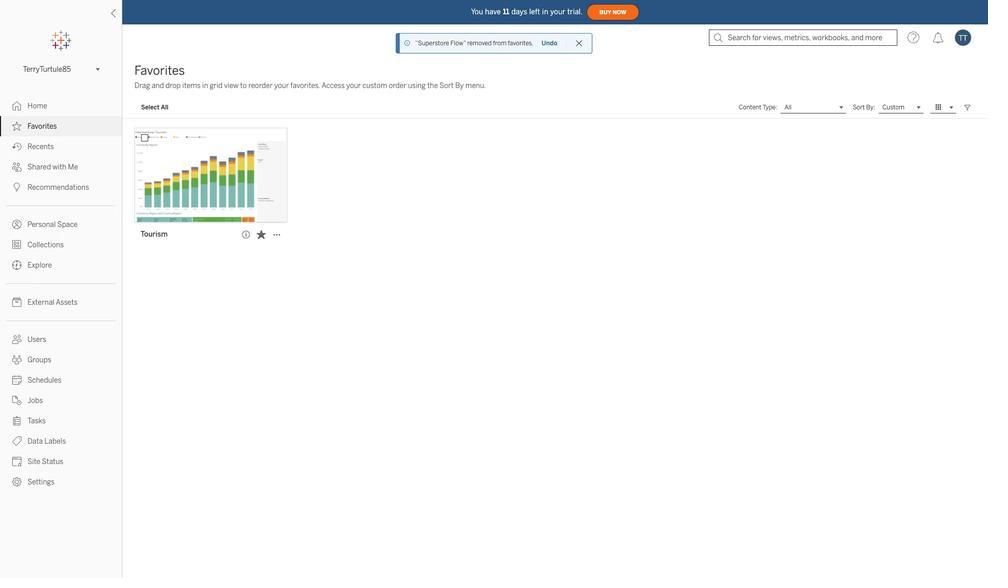Task type: locate. For each thing, give the bounding box(es) containing it.
favorites inside main navigation. press the up and down arrow keys to access links. element
[[28, 122, 57, 131]]

1 horizontal spatial your
[[346, 82, 361, 90]]

favorites
[[134, 63, 185, 78], [28, 122, 57, 131]]

1 horizontal spatial in
[[542, 7, 548, 16]]

in for favorites
[[202, 82, 208, 90]]

buy now button
[[587, 4, 639, 20]]

me
[[68, 163, 78, 172]]

all
[[161, 104, 168, 111], [785, 104, 792, 111]]

groups
[[28, 356, 51, 365]]

0 vertical spatial sort
[[440, 82, 454, 90]]

sort by:
[[853, 104, 875, 111]]

1 horizontal spatial all
[[785, 104, 792, 111]]

menu.
[[466, 82, 486, 90]]

favorites for favorites
[[28, 122, 57, 131]]

all inside button
[[161, 104, 168, 111]]

your right reorder
[[274, 82, 289, 90]]

personal
[[28, 221, 56, 229]]

in for you
[[542, 7, 548, 16]]

order
[[389, 82, 407, 90]]

tourism
[[141, 230, 168, 239]]

your
[[550, 7, 565, 16], [274, 82, 289, 90], [346, 82, 361, 90]]

all right select
[[161, 104, 168, 111]]

favorites. left access
[[291, 82, 320, 90]]

1 vertical spatial favorites
[[28, 122, 57, 131]]

favorites up the recents
[[28, 122, 57, 131]]

collections link
[[0, 235, 122, 255]]

0 horizontal spatial in
[[202, 82, 208, 90]]

0 horizontal spatial favorites
[[28, 122, 57, 131]]

schedules link
[[0, 370, 122, 391]]

select
[[141, 104, 160, 111]]

favorites inside the favorites drag and drop items in grid view to reorder your favorites. access your custom order using the sort by menu.
[[134, 63, 185, 78]]

in right left at the right of page
[[542, 7, 548, 16]]

0 vertical spatial favorites.
[[508, 40, 534, 47]]

1 horizontal spatial favorites
[[134, 63, 185, 78]]

shared with me
[[28, 163, 78, 172]]

1 all from the left
[[161, 104, 168, 111]]

you have 11 days left in your trial.
[[471, 7, 583, 16]]

favorites up and
[[134, 63, 185, 78]]

0 vertical spatial in
[[542, 7, 548, 16]]

terryturtule85
[[23, 65, 71, 74]]

0 horizontal spatial favorites.
[[291, 82, 320, 90]]

"superstore flow" removed from favorites. alert
[[415, 39, 534, 48]]

favorites.
[[508, 40, 534, 47], [291, 82, 320, 90]]

select all button
[[134, 101, 175, 114]]

site status
[[28, 458, 63, 467]]

0 vertical spatial favorites
[[134, 63, 185, 78]]

tasks
[[28, 417, 46, 426]]

in inside the favorites drag and drop items in grid view to reorder your favorites. access your custom order using the sort by menu.
[[202, 82, 208, 90]]

1 vertical spatial sort
[[853, 104, 865, 111]]

1 horizontal spatial favorites.
[[508, 40, 534, 47]]

sort left by
[[440, 82, 454, 90]]

jobs
[[28, 397, 43, 406]]

undo
[[542, 40, 558, 47]]

favorites. inside alert
[[508, 40, 534, 47]]

favorites for favorites drag and drop items in grid view to reorder your favorites. access your custom order using the sort by menu.
[[134, 63, 185, 78]]

groups link
[[0, 350, 122, 370]]

2 all from the left
[[785, 104, 792, 111]]

users
[[28, 336, 46, 344]]

you
[[471, 7, 483, 16]]

shared
[[28, 163, 51, 172]]

all button
[[781, 101, 847, 114]]

with
[[53, 163, 66, 172]]

1 horizontal spatial sort
[[853, 104, 865, 111]]

navigation panel element
[[0, 31, 122, 493]]

your left trial.
[[550, 7, 565, 16]]

0 horizontal spatial sort
[[440, 82, 454, 90]]

grid
[[210, 82, 223, 90]]

jobs link
[[0, 391, 122, 411]]

"superstore flow" removed from favorites.
[[415, 40, 534, 47]]

1 vertical spatial favorites.
[[291, 82, 320, 90]]

favorites link
[[0, 116, 122, 137]]

sort inside the favorites drag and drop items in grid view to reorder your favorites. access your custom order using the sort by menu.
[[440, 82, 454, 90]]

0 horizontal spatial all
[[161, 104, 168, 111]]

Search for views, metrics, workbooks, and more text field
[[709, 30, 898, 46]]

content
[[739, 104, 762, 111]]

in left 'grid' on the top of page
[[202, 82, 208, 90]]

recommendations
[[28, 183, 89, 192]]

all right type:
[[785, 104, 792, 111]]

your right access
[[346, 82, 361, 90]]

access
[[322, 82, 345, 90]]

personal space link
[[0, 214, 122, 235]]

status
[[42, 458, 63, 467]]

data labels
[[28, 438, 66, 446]]

1 vertical spatial in
[[202, 82, 208, 90]]

in
[[542, 7, 548, 16], [202, 82, 208, 90]]

sort left by: at the right of page
[[853, 104, 865, 111]]

favorites. right from
[[508, 40, 534, 47]]

drop
[[166, 82, 181, 90]]

and
[[152, 82, 164, 90]]

sort
[[440, 82, 454, 90], [853, 104, 865, 111]]

trial.
[[568, 7, 583, 16]]



Task type: vqa. For each thing, say whether or not it's contained in the screenshot.
Data Source
no



Task type: describe. For each thing, give the bounding box(es) containing it.
left
[[529, 7, 540, 16]]

tasks link
[[0, 411, 122, 431]]

external
[[28, 299, 54, 307]]

buy
[[600, 9, 611, 16]]

site status link
[[0, 452, 122, 472]]

custom button
[[879, 101, 924, 114]]

grid view image
[[934, 103, 943, 112]]

select all
[[141, 104, 168, 111]]

assets
[[56, 299, 78, 307]]

content type:
[[739, 104, 778, 111]]

flow"
[[451, 40, 466, 47]]

to
[[240, 82, 247, 90]]

main navigation. press the up and down arrow keys to access links. element
[[0, 96, 122, 493]]

data
[[28, 438, 43, 446]]

reorder
[[249, 82, 273, 90]]

explore link
[[0, 255, 122, 276]]

users link
[[0, 330, 122, 350]]

from
[[493, 40, 507, 47]]

labels
[[44, 438, 66, 446]]

favorites. inside the favorites drag and drop items in grid view to reorder your favorites. access your custom order using the sort by menu.
[[291, 82, 320, 90]]

shared with me link
[[0, 157, 122, 177]]

buy now
[[600, 9, 627, 16]]

11
[[503, 7, 510, 16]]

terryturtule85 button
[[19, 63, 103, 75]]

recents link
[[0, 137, 122, 157]]

external assets link
[[0, 292, 122, 313]]

home
[[28, 102, 47, 111]]

recents
[[28, 143, 54, 151]]

personal space
[[28, 221, 78, 229]]

custom
[[883, 103, 905, 111]]

recommendations link
[[0, 177, 122, 198]]

drag
[[134, 82, 150, 90]]

now
[[613, 9, 627, 16]]

schedules
[[28, 376, 61, 385]]

view
[[224, 82, 239, 90]]

type:
[[763, 104, 778, 111]]

undo link
[[541, 39, 558, 47]]

explore
[[28, 261, 52, 270]]

space
[[57, 221, 78, 229]]

settings
[[28, 478, 55, 487]]

by:
[[866, 104, 875, 111]]

info image
[[404, 40, 411, 47]]

data labels link
[[0, 431, 122, 452]]

custom
[[363, 82, 387, 90]]

removed
[[467, 40, 492, 47]]

home link
[[0, 96, 122, 116]]

site
[[28, 458, 40, 467]]

have
[[485, 7, 501, 16]]

collections
[[28, 241, 64, 250]]

using
[[408, 82, 426, 90]]

all inside popup button
[[785, 104, 792, 111]]

days
[[512, 7, 527, 16]]

favorites drag and drop items in grid view to reorder your favorites. access your custom order using the sort by menu.
[[134, 63, 486, 90]]

0 horizontal spatial your
[[274, 82, 289, 90]]

"superstore
[[415, 40, 449, 47]]

items
[[182, 82, 201, 90]]

by
[[455, 82, 464, 90]]

2 horizontal spatial your
[[550, 7, 565, 16]]

settings link
[[0, 472, 122, 493]]

the
[[427, 82, 438, 90]]

external assets
[[28, 299, 78, 307]]



